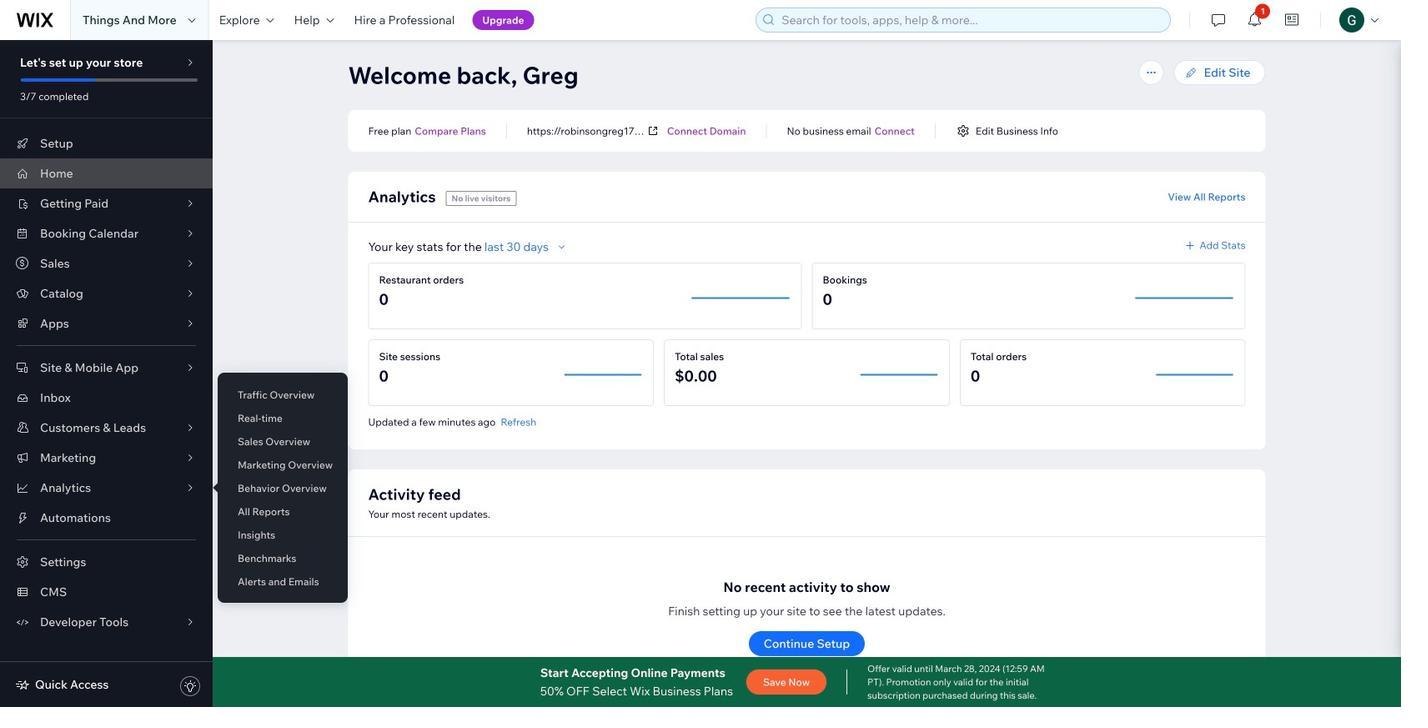 Task type: vqa. For each thing, say whether or not it's contained in the screenshot.
the Sidebar element
yes



Task type: locate. For each thing, give the bounding box(es) containing it.
sidebar element
[[0, 40, 213, 707]]

Search for tools, apps, help & more... field
[[777, 8, 1166, 32]]



